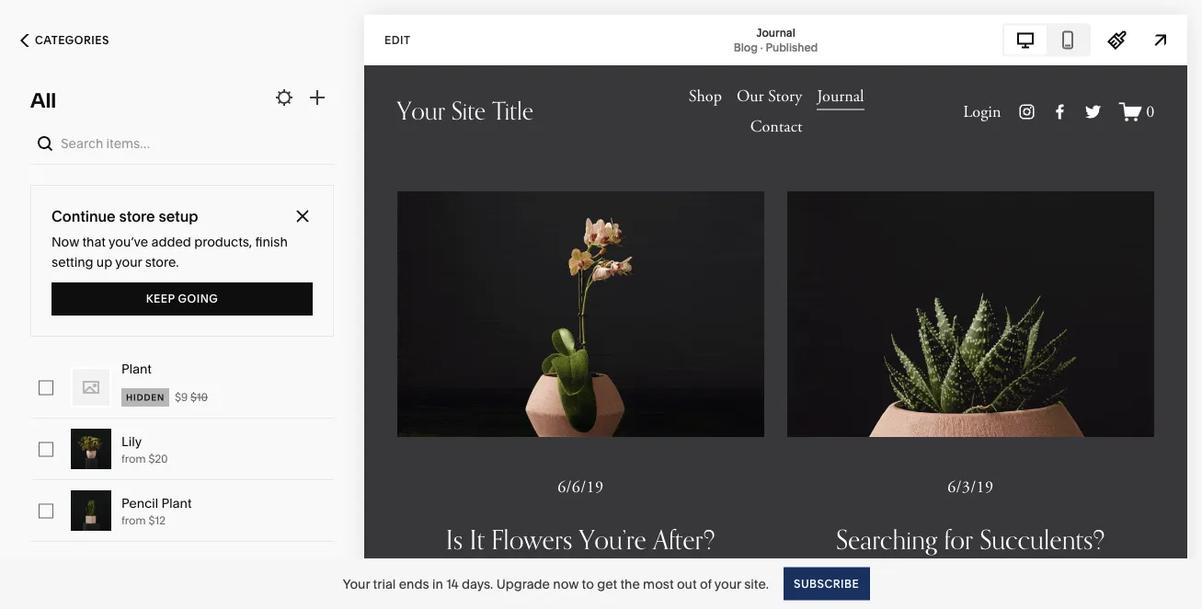 Task type: vqa. For each thing, say whether or not it's contained in the screenshot.
third color "Button" from the top of the page
no



Task type: locate. For each thing, give the bounding box(es) containing it.
lily
[[121, 434, 142, 449]]

1 vertical spatial from
[[121, 514, 146, 527]]

setting
[[52, 254, 93, 270]]

journal blog · published
[[734, 26, 818, 54]]

continue
[[52, 207, 116, 225]]

from inside lily from $20
[[121, 452, 146, 466]]

hidden
[[126, 392, 165, 403]]

most
[[643, 576, 674, 592]]

categories
[[35, 34, 109, 47]]

your
[[343, 576, 370, 592]]

row group
[[0, 357, 364, 609]]

0 vertical spatial your
[[115, 254, 142, 270]]

you've
[[109, 234, 148, 250]]

now
[[553, 576, 579, 592]]

setup
[[159, 207, 198, 225]]

plant
[[121, 361, 152, 377], [161, 495, 192, 511]]

tab list
[[1005, 25, 1089, 55]]

keep
[[146, 292, 175, 305]]

your down you've
[[115, 254, 142, 270]]

2 from from the top
[[121, 514, 146, 527]]

1 horizontal spatial plant
[[161, 495, 192, 511]]

your
[[115, 254, 142, 270], [715, 576, 741, 592]]

blog
[[734, 40, 758, 54]]

going
[[178, 292, 218, 305]]

row group containing plant
[[0, 357, 364, 609]]

·
[[761, 40, 763, 54]]

pencil
[[121, 495, 158, 511]]

now
[[52, 234, 79, 250]]

$10
[[190, 391, 208, 404]]

store
[[119, 207, 155, 225]]

lily from $20
[[121, 434, 168, 466]]

from
[[121, 452, 146, 466], [121, 514, 146, 527]]

plant up hidden
[[121, 361, 152, 377]]

$20
[[149, 452, 168, 466]]

1 vertical spatial plant
[[161, 495, 192, 511]]

plant up "$12"
[[161, 495, 192, 511]]

1 horizontal spatial your
[[715, 576, 741, 592]]

14
[[446, 576, 459, 592]]

0 horizontal spatial your
[[115, 254, 142, 270]]

journal
[[757, 26, 796, 39]]

from inside 'pencil plant from $12'
[[121, 514, 146, 527]]

your right of
[[715, 576, 741, 592]]

1 vertical spatial your
[[715, 576, 741, 592]]

of
[[700, 576, 712, 592]]

1 from from the top
[[121, 452, 146, 466]]

0 horizontal spatial plant
[[121, 361, 152, 377]]

from down "lily" on the left bottom of the page
[[121, 452, 146, 466]]

from down pencil on the left bottom of page
[[121, 514, 146, 527]]

0 vertical spatial from
[[121, 452, 146, 466]]

subscribe
[[794, 577, 860, 590]]

store.
[[145, 254, 179, 270]]



Task type: describe. For each thing, give the bounding box(es) containing it.
Search items… text field
[[61, 123, 329, 164]]

subscribe button
[[784, 567, 870, 600]]

continue store setup
[[52, 207, 198, 225]]

now that you've added products, finish setting up your store.
[[52, 234, 288, 270]]

up
[[96, 254, 112, 270]]

categories button
[[0, 20, 130, 61]]

products,
[[194, 234, 252, 250]]

edit button
[[373, 23, 423, 57]]

days.
[[462, 576, 493, 592]]

your trial ends in 14 days. upgrade now to get the most out of your site.
[[343, 576, 769, 592]]

plant inside 'pencil plant from $12'
[[161, 495, 192, 511]]

all
[[30, 88, 56, 113]]

$9
[[175, 391, 188, 404]]

added
[[151, 234, 191, 250]]

upgrade
[[497, 576, 550, 592]]

in
[[432, 576, 443, 592]]

your inside now that you've added products, finish setting up your store.
[[115, 254, 142, 270]]

edit
[[385, 33, 411, 46]]

trial
[[373, 576, 396, 592]]

ends
[[399, 576, 429, 592]]

the
[[620, 576, 640, 592]]

0 vertical spatial plant
[[121, 361, 152, 377]]

get
[[597, 576, 617, 592]]

$9 $10
[[175, 391, 208, 404]]

site.
[[745, 576, 769, 592]]

keep going button
[[52, 282, 313, 316]]

keep going
[[146, 292, 218, 305]]

$12
[[149, 514, 166, 527]]

to
[[582, 576, 594, 592]]

published
[[766, 40, 818, 54]]

that
[[82, 234, 106, 250]]

finish
[[255, 234, 288, 250]]

out
[[677, 576, 697, 592]]

pencil plant from $12
[[121, 495, 192, 527]]



